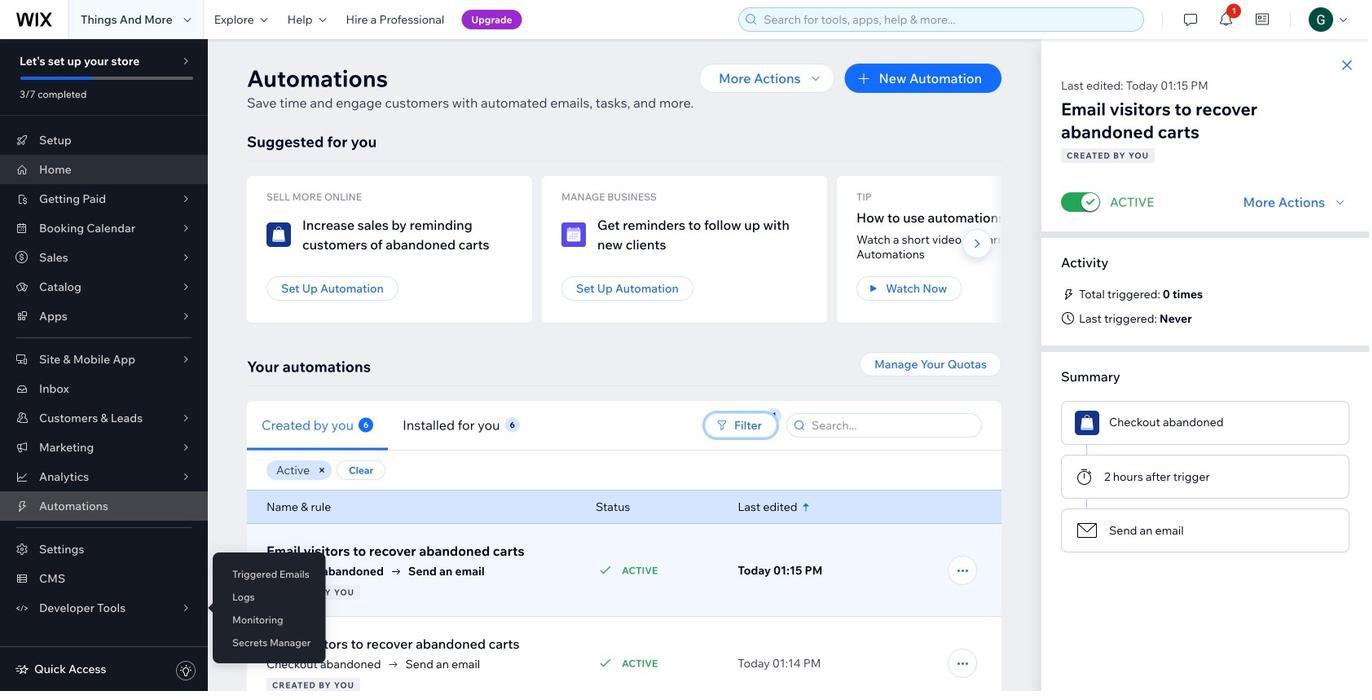 Task type: describe. For each thing, give the bounding box(es) containing it.
Search for tools, apps, help & more... field
[[759, 8, 1139, 31]]

0 horizontal spatial category image
[[267, 223, 291, 247]]

category image
[[1075, 411, 1100, 435]]

Search... field
[[807, 414, 977, 437]]



Task type: locate. For each thing, give the bounding box(es) containing it.
1 horizontal spatial category image
[[562, 223, 586, 247]]

list
[[247, 176, 1370, 323]]

category image
[[267, 223, 291, 247], [562, 223, 586, 247], [1075, 518, 1100, 543]]

2 horizontal spatial category image
[[1075, 518, 1100, 543]]

sidebar element
[[0, 39, 208, 691]]

tab list
[[247, 401, 631, 450]]



Task type: vqa. For each thing, say whether or not it's contained in the screenshot.
Search field
no



